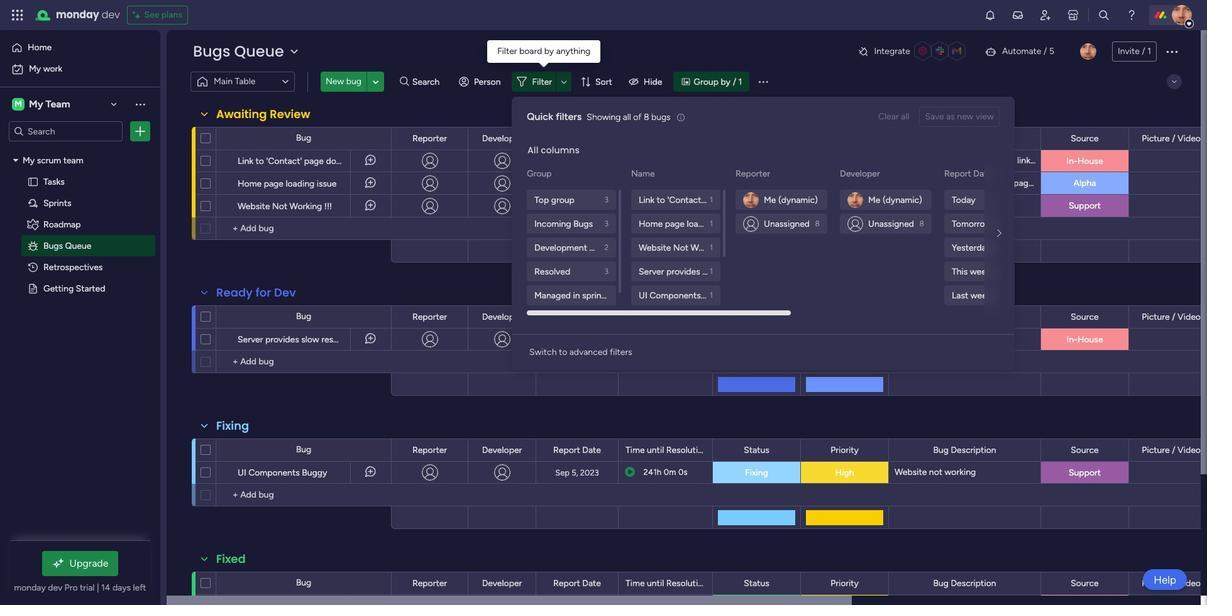 Task type: describe. For each thing, give the bounding box(es) containing it.
website not working
[[895, 467, 976, 478]]

awaiting review inside "awaiting review" field
[[216, 106, 310, 122]]

website down link
[[238, 201, 270, 212]]

3 source field from the top
[[1068, 444, 1102, 457]]

it
[[895, 178, 900, 188]]

filter for filter board by anything
[[497, 46, 517, 57]]

0 vertical spatial by
[[544, 46, 554, 57]]

switch to advanced filters
[[529, 347, 632, 358]]

3 time until resolution field from the top
[[622, 577, 709, 591]]

3 video from the top
[[1178, 445, 1201, 455]]

main
[[1151, 155, 1170, 166]]

3 status from the top
[[744, 578, 769, 589]]

group
[[551, 195, 575, 205]]

1 time from the top
[[626, 312, 645, 322]]

2 time until resolution field from the top
[[622, 444, 709, 457]]

3 picture / video o field from the top
[[1139, 444, 1207, 457]]

nov 15, 2023
[[553, 179, 601, 188]]

home
[[989, 178, 1011, 188]]

priority for second priority field
[[831, 578, 859, 589]]

8 inside quick filters showing all of 8 bugs
[[644, 112, 649, 122]]

dev for monday dev pro trial | 14 days left
[[48, 583, 62, 593]]

clear
[[878, 111, 899, 122]]

5 for /
[[1049, 46, 1054, 57]]

2 status field from the top
[[741, 444, 773, 457]]

dev inside field
[[274, 285, 296, 301]]

sprints
[[43, 197, 71, 208]]

help image
[[1125, 9, 1138, 21]]

jul 13, 2023
[[556, 335, 599, 344]]

work
[[589, 242, 610, 253]]

for inside field
[[256, 285, 271, 301]]

james peterson image for reporter
[[743, 192, 759, 208]]

last week
[[952, 290, 991, 301]]

21,
[[570, 156, 580, 166]]

3 until from the top
[[647, 578, 664, 589]]

developer for third developer field
[[482, 445, 522, 455]]

0 vertical spatial queue
[[234, 41, 284, 62]]

0m for 241h
[[664, 468, 676, 477]]

1 horizontal spatial by
[[721, 76, 730, 87]]

main table
[[214, 76, 256, 87]]

home page loading issue inside name group
[[639, 218, 738, 229]]

resolved
[[534, 266, 570, 277]]

incoming
[[534, 218, 571, 229]]

integrate button
[[853, 38, 974, 65]]

4 picture from the top
[[1142, 578, 1170, 589]]

top group
[[534, 195, 575, 205]]

3 o from the top
[[1203, 445, 1207, 455]]

load
[[1046, 178, 1063, 188]]

not inside name group
[[673, 242, 688, 253]]

monday marketplace image
[[1067, 9, 1079, 21]]

started
[[76, 283, 105, 294]]

0 horizontal spatial issue
[[317, 179, 337, 189]]

tomorrow
[[952, 218, 992, 229]]

|
[[97, 583, 99, 593]]

not
[[929, 467, 942, 478]]

website doesn't work
[[895, 334, 978, 345]]

bugs inside list box
[[43, 240, 63, 251]]

1 horizontal spatial bugs
[[193, 41, 230, 62]]

sort
[[595, 76, 612, 87]]

2 horizontal spatial james peterson image
[[1172, 5, 1192, 25]]

Ready for Dev field
[[213, 285, 299, 301]]

to right directed at the top
[[1125, 155, 1134, 166]]

4 o from the top
[[1203, 578, 1207, 589]]

developer for 4th developer field from the top of the page
[[482, 578, 522, 589]]

1 in-house from the top
[[1067, 156, 1103, 166]]

49h 0m 0s
[[645, 334, 686, 344]]

bug description field for fixed
[[930, 577, 999, 591]]

1 horizontal spatial dev
[[769, 334, 784, 345]]

working inside name group
[[691, 242, 723, 253]]

developer group
[[840, 190, 934, 234]]

2 horizontal spatial !!!
[[981, 200, 989, 211]]

oct 10, 2023
[[554, 201, 601, 211]]

1 resolution from the top
[[666, 312, 708, 322]]

2 high from the top
[[835, 467, 854, 478]]

unassigned for reporter
[[764, 218, 810, 229]]

of
[[633, 112, 641, 122]]

bug
[[346, 76, 361, 87]]

week for this week
[[970, 266, 991, 277]]

4 video from the top
[[1178, 578, 1201, 589]]

tasks
[[43, 176, 65, 187]]

new bug button
[[321, 72, 367, 92]]

ready for dev inside field
[[216, 285, 296, 301]]

to left load
[[1035, 178, 1044, 188]]

response
[[321, 334, 357, 345]]

2023 for oct 10, 2023
[[582, 201, 601, 211]]

4 picture / video o field from the top
[[1139, 577, 1207, 591]]

2 picture / video o field from the top
[[1139, 310, 1207, 324]]

view
[[976, 111, 994, 122]]

workspace selection element
[[12, 97, 72, 112]]

filter button
[[512, 72, 571, 92]]

public board image for getting started
[[27, 282, 39, 294]]

medium
[[829, 334, 861, 345]]

my for my work
[[29, 63, 41, 74]]

monday dev pro trial | 14 days left
[[14, 583, 146, 593]]

0 vertical spatial home page loading issue
[[238, 179, 337, 189]]

reporter inside the all columns dialog
[[736, 168, 770, 179]]

4 source field from the top
[[1068, 577, 1102, 591]]

0 vertical spatial loading
[[286, 179, 314, 189]]

link
[[1017, 155, 1030, 166]]

2 vertical spatial work
[[959, 334, 978, 345]]

integrate
[[874, 46, 910, 57]]

report for ready for dev
[[553, 312, 580, 322]]

save as new view
[[925, 111, 994, 122]]

pro
[[65, 583, 78, 593]]

15,
[[570, 179, 580, 188]]

5,
[[572, 468, 578, 477]]

0 horizontal spatial 'contact'
[[266, 156, 302, 167]]

workspace options image
[[134, 98, 146, 110]]

Fixing field
[[213, 418, 252, 434]]

1 vertical spatial ready for dev
[[729, 334, 784, 345]]

0 vertical spatial filters
[[556, 111, 582, 123]]

0m for 49h
[[662, 334, 674, 344]]

3 for group
[[604, 196, 609, 204]]

1 horizontal spatial for
[[756, 334, 767, 345]]

list box containing my scrum team
[[0, 147, 160, 469]]

1 horizontal spatial bugs queue
[[193, 41, 284, 62]]

team
[[63, 155, 83, 165]]

1 vertical spatial ui components buggy
[[238, 468, 327, 478]]

Awaiting Review field
[[213, 106, 313, 123]]

1 o from the top
[[1203, 133, 1207, 144]]

clicking
[[920, 155, 950, 166]]

options image
[[134, 125, 146, 138]]

me (dynamic) for developer
[[868, 195, 922, 205]]

aug
[[553, 156, 568, 166]]

re-
[[1079, 155, 1090, 166]]

website not working !!! inside name group
[[639, 242, 733, 253]]

Search field
[[409, 73, 447, 91]]

group group
[[527, 190, 619, 306]]

hide
[[644, 76, 662, 87]]

3 time from the top
[[626, 578, 645, 589]]

3 resolution from the top
[[666, 578, 708, 589]]

me for reporter
[[764, 195, 776, 205]]

1 horizontal spatial work
[[357, 156, 376, 167]]

public board image for tasks
[[27, 175, 39, 187]]

nov
[[553, 179, 568, 188]]

minutes
[[930, 178, 961, 188]]

4 developer field from the top
[[479, 577, 525, 591]]

1 source from the top
[[1071, 133, 1099, 144]]

website left the not
[[895, 467, 927, 478]]

i
[[1033, 155, 1035, 166]]

+ Add bug text field
[[223, 488, 385, 503]]

help
[[1154, 574, 1176, 586]]

priority for 1st priority field from the top of the page
[[831, 445, 859, 455]]

save
[[925, 111, 944, 122]]

1 horizontal spatial home
[[238, 179, 262, 189]]

group by / 1
[[694, 76, 742, 87]]

in
[[573, 290, 580, 301]]

hide button
[[623, 72, 670, 92]]

switch
[[529, 347, 557, 358]]

quick
[[527, 111, 553, 123]]

1 status from the top
[[744, 312, 769, 322]]

report inside the all columns dialog
[[944, 168, 971, 179]]

bug description for fixed
[[933, 578, 996, 589]]

filters inside button
[[610, 347, 632, 358]]

unassigned for developer
[[868, 218, 914, 229]]

my work link
[[8, 59, 153, 79]]

anything
[[556, 46, 591, 57]]

week for last week
[[970, 290, 991, 301]]

3 3 from the top
[[604, 267, 609, 276]]

1 picture from the top
[[1142, 133, 1170, 144]]

10,
[[569, 201, 580, 211]]

slow
[[301, 334, 319, 345]]

home inside name group
[[639, 218, 663, 229]]

as
[[946, 111, 955, 122]]

options image
[[1164, 44, 1179, 59]]

bug description field for ready for dev
[[930, 310, 999, 324]]

date for fixed
[[582, 578, 601, 589]]

showing
[[587, 112, 621, 122]]

james peterson image
[[1080, 43, 1096, 60]]

2 picture / video o from the top
[[1142, 312, 1207, 322]]

alpha
[[1074, 178, 1096, 189]]

home option
[[8, 38, 153, 58]]

1 inside invite / 1 button
[[1147, 46, 1151, 57]]

2 until from the top
[[647, 445, 664, 455]]

1 horizontal spatial doesn't
[[928, 334, 957, 345]]

my work option
[[8, 59, 153, 79]]

2 priority field from the top
[[827, 577, 862, 591]]

name
[[631, 168, 655, 179]]

managed in sprints
[[534, 290, 609, 301]]

3 status field from the top
[[741, 577, 773, 591]]

components inside name group
[[650, 290, 701, 301]]

today
[[952, 195, 975, 205]]

3 developer field from the top
[[479, 444, 525, 457]]

directed
[[1090, 155, 1123, 166]]

aug 21, 2023
[[553, 156, 601, 166]]

13,
[[568, 335, 578, 344]]

1 house from the top
[[1077, 156, 1103, 166]]

(dynamic) for reporter
[[778, 195, 818, 205]]

all inside quick filters showing all of 8 bugs
[[623, 112, 631, 122]]

ui inside name group
[[639, 290, 647, 301]]

2 status from the top
[[744, 445, 769, 455]]

2 video from the top
[[1178, 312, 1201, 322]]

person
[[474, 76, 501, 87]]

to inside button
[[559, 347, 567, 358]]

person button
[[454, 72, 508, 92]]

1 vertical spatial ui
[[238, 468, 246, 478]]

time until resolution for second time until resolution field from the top
[[626, 445, 708, 455]]

2 horizontal spatial website not working !!!
[[895, 200, 989, 211]]

new
[[957, 111, 974, 122]]

2 horizontal spatial not
[[929, 200, 944, 211]]

link to 'contact' page doesn't work
[[238, 156, 376, 167]]

all columns dialog
[[512, 97, 1207, 425]]

date inside the all columns dialog
[[973, 168, 992, 179]]

all inside clear all button
[[901, 111, 909, 122]]

reporter group
[[736, 190, 830, 234]]

page inside name group
[[665, 218, 685, 229]]

update feed image
[[1012, 9, 1024, 21]]

2023 for nov 15, 2023
[[582, 179, 601, 188]]

developer for second developer field from the top
[[482, 312, 522, 322]]

1 vertical spatial bugs queue
[[43, 240, 91, 251]]

days
[[112, 583, 131, 593]]

my team
[[29, 98, 70, 110]]

3 picture / video o from the top
[[1142, 445, 1207, 455]]

241h
[[643, 468, 662, 477]]

2 developer field from the top
[[479, 310, 525, 324]]



Task type: vqa. For each thing, say whether or not it's contained in the screenshot.


Task type: locate. For each thing, give the bounding box(es) containing it.
all
[[901, 111, 909, 122], [623, 112, 631, 122]]

1 vertical spatial components
[[248, 468, 300, 478]]

incoming  bugs
[[534, 218, 593, 229]]

0 horizontal spatial queue
[[65, 240, 91, 251]]

2023 right 5,
[[580, 468, 599, 477]]

fixing
[[216, 418, 249, 434], [745, 467, 768, 478]]

Search in workspace field
[[26, 124, 105, 139]]

me for developer
[[868, 195, 880, 205]]

Priority field
[[827, 444, 862, 457], [827, 577, 862, 591]]

2 vertical spatial time
[[626, 578, 645, 589]]

sprints
[[582, 290, 609, 301]]

components up 49h 0m 0s
[[650, 290, 701, 301]]

workspace image
[[12, 97, 25, 111]]

see plans
[[144, 9, 182, 20]]

1 all from the left
[[901, 111, 909, 122]]

'contact' up home
[[979, 155, 1015, 166]]

home inside option
[[28, 42, 52, 53]]

bugs down roadmap
[[43, 240, 63, 251]]

to
[[1125, 155, 1134, 166], [256, 156, 264, 167], [963, 178, 972, 188], [1035, 178, 1044, 188], [559, 347, 567, 358]]

0 horizontal spatial working
[[290, 201, 322, 212]]

0 horizontal spatial home page loading issue
[[238, 179, 337, 189]]

14
[[101, 583, 110, 593]]

1 public board image from the top
[[27, 175, 39, 187]]

invite members image
[[1039, 9, 1052, 21]]

source
[[1071, 133, 1099, 144], [1071, 312, 1099, 322], [1071, 445, 1099, 455], [1071, 578, 1099, 589]]

high
[[835, 201, 854, 211], [835, 467, 854, 478]]

0s for 241h 0m 0s
[[678, 468, 688, 477]]

monday for monday dev pro trial | 14 days left
[[14, 583, 46, 593]]

2 o from the top
[[1203, 312, 1207, 322]]

1 vertical spatial description
[[951, 445, 996, 455]]

the right the on in the top of the page
[[964, 155, 977, 166]]

1 vertical spatial in-house
[[1067, 334, 1103, 345]]

0 vertical spatial monday
[[56, 8, 99, 22]]

3 bug description field from the top
[[930, 577, 999, 591]]

buggy
[[703, 290, 728, 301], [302, 468, 327, 478]]

sort button
[[575, 72, 620, 92]]

home
[[28, 42, 52, 53], [238, 179, 262, 189], [639, 218, 663, 229]]

it took 5 minutes to the home page to load
[[895, 178, 1063, 188]]

1 time until resolution field from the top
[[622, 310, 709, 324]]

1 vertical spatial time until resolution
[[626, 445, 708, 455]]

1 horizontal spatial unassigned
[[868, 218, 914, 229]]

v2 search image
[[400, 75, 409, 89]]

0s right 49h
[[677, 334, 686, 344]]

time until resolution
[[626, 312, 708, 322], [626, 445, 708, 455], [626, 578, 708, 589]]

page.
[[1172, 155, 1194, 166]]

group inside the all columns dialog
[[527, 168, 552, 179]]

1 horizontal spatial loading
[[687, 218, 716, 229]]

0 vertical spatial 0m
[[662, 334, 674, 344]]

all right clear
[[901, 111, 909, 122]]

low
[[836, 178, 853, 189]]

report date for fixing
[[553, 445, 601, 455]]

when
[[895, 155, 918, 166]]

getting started
[[43, 283, 105, 294]]

2 vertical spatial bugs
[[43, 240, 63, 251]]

date for fixing
[[582, 445, 601, 455]]

bugs queue
[[193, 41, 284, 62], [43, 240, 91, 251]]

3 description from the top
[[951, 578, 996, 589]]

2023 for sep 5, 2023
[[580, 468, 599, 477]]

1 until from the top
[[647, 312, 664, 322]]

3 for bugs
[[604, 219, 609, 228]]

0 horizontal spatial ui
[[238, 468, 246, 478]]

2 time until resolution from the top
[[626, 445, 708, 455]]

4 picture / video o from the top
[[1142, 578, 1207, 589]]

bugs inside group group
[[573, 218, 593, 229]]

monday up home link
[[56, 8, 99, 22]]

1 horizontal spatial home page loading issue
[[639, 218, 738, 229]]

1 priority field from the top
[[827, 444, 862, 457]]

this
[[952, 266, 968, 277]]

0 horizontal spatial fixing
[[216, 418, 249, 434]]

'contact' right link
[[266, 156, 302, 167]]

working
[[945, 467, 976, 478]]

8 for developer
[[920, 219, 924, 228]]

buggy inside name group
[[703, 290, 728, 301]]

0 horizontal spatial buggy
[[302, 468, 327, 478]]

automate
[[1002, 46, 1041, 57]]

team
[[46, 98, 70, 110]]

0 vertical spatial doesn't
[[326, 156, 355, 167]]

description for fixed
[[951, 578, 996, 589]]

dev left see
[[102, 8, 120, 22]]

bugs down the "oct 10, 2023"
[[573, 218, 593, 229]]

to up today
[[963, 178, 972, 188]]

0 horizontal spatial loading
[[286, 179, 314, 189]]

me inside reporter group
[[764, 195, 776, 205]]

1 horizontal spatial james peterson image
[[847, 192, 863, 208]]

home down link
[[238, 179, 262, 189]]

loading inside name group
[[687, 218, 716, 229]]

8 inside reporter group
[[815, 219, 820, 228]]

2 vertical spatial my
[[23, 155, 35, 165]]

ui components buggy inside name group
[[639, 290, 728, 301]]

website not working !!!
[[895, 200, 989, 211], [238, 201, 332, 212], [639, 242, 733, 253]]

bugs up main
[[193, 41, 230, 62]]

invite / 1 button
[[1112, 41, 1157, 62]]

1 horizontal spatial issue
[[718, 218, 738, 229]]

2 unassigned from the left
[[868, 218, 914, 229]]

2 + add bug text field from the top
[[223, 355, 385, 370]]

2 priority from the top
[[831, 578, 859, 589]]

+ Add bug text field
[[223, 221, 385, 236], [223, 355, 385, 370]]

2 report date field from the top
[[550, 310, 604, 324]]

2 in-house from the top
[[1067, 334, 1103, 345]]

bugs queue up main table
[[193, 41, 284, 62]]

work inside my work option
[[43, 63, 62, 74]]

1 vertical spatial status
[[744, 445, 769, 455]]

website inside name group
[[639, 242, 671, 253]]

awaiting
[[216, 106, 267, 122], [724, 156, 759, 166], [724, 178, 759, 189], [724, 201, 759, 211]]

to right link
[[256, 156, 264, 167]]

Developer field
[[479, 132, 525, 146], [479, 310, 525, 324], [479, 444, 525, 457], [479, 577, 525, 591]]

roadmap
[[43, 219, 81, 229]]

me inside developer group
[[868, 195, 880, 205]]

provides
[[265, 334, 299, 345]]

0m right 49h
[[662, 334, 674, 344]]

top
[[534, 195, 549, 205]]

Bug Description field
[[930, 310, 999, 324], [930, 444, 999, 457], [930, 577, 999, 591]]

public board image left tasks
[[27, 175, 39, 187]]

0 horizontal spatial website not working !!!
[[238, 201, 332, 212]]

unassigned inside developer group
[[868, 218, 914, 229]]

2 time from the top
[[626, 445, 645, 455]]

2 vertical spatial status field
[[741, 577, 773, 591]]

1 horizontal spatial fixing
[[745, 467, 768, 478]]

website
[[895, 200, 927, 211], [238, 201, 270, 212], [639, 242, 671, 253], [895, 467, 927, 478]]

0 vertical spatial ui
[[639, 290, 647, 301]]

3 reporter field from the top
[[409, 444, 450, 457]]

3 report date field from the top
[[550, 444, 604, 457]]

in-house
[[1067, 156, 1103, 166], [1067, 334, 1103, 345]]

by left menu icon in the top right of the page
[[721, 76, 730, 87]]

my for my scrum team
[[23, 155, 35, 165]]

0 vertical spatial bug description field
[[930, 310, 999, 324]]

2 source field from the top
[[1068, 310, 1102, 324]]

0 vertical spatial 5
[[1049, 46, 1054, 57]]

the
[[964, 155, 977, 166], [1136, 155, 1149, 166], [974, 178, 987, 188]]

0 horizontal spatial home
[[28, 42, 52, 53]]

bug description for ready for dev
[[933, 312, 996, 322]]

1 me from the left
[[764, 195, 776, 205]]

1 vertical spatial high
[[835, 467, 854, 478]]

0 vertical spatial house
[[1077, 156, 1103, 166]]

1 horizontal spatial !!!
[[725, 242, 733, 253]]

when clicking on the 'contact' link i am simply re-directed to the main page.
[[895, 155, 1194, 166]]

2023 right the 10,
[[582, 201, 601, 211]]

website down took
[[895, 200, 927, 211]]

1 horizontal spatial 5
[[1049, 46, 1054, 57]]

2 in- from the top
[[1067, 334, 1077, 345]]

8 for reporter
[[815, 219, 820, 228]]

1 vertical spatial issue
[[718, 218, 738, 229]]

new
[[326, 76, 344, 87]]

2 horizontal spatial working
[[946, 200, 979, 211]]

0 horizontal spatial doesn't
[[326, 156, 355, 167]]

0 vertical spatial my
[[29, 63, 41, 74]]

the left main
[[1136, 155, 1149, 166]]

2
[[604, 243, 609, 252]]

2023 up advanced
[[580, 335, 599, 344]]

my for my team
[[29, 98, 43, 110]]

group right hide
[[694, 76, 719, 87]]

2023 right 21,
[[582, 156, 601, 166]]

2 house from the top
[[1077, 334, 1103, 345]]

arrow down image
[[556, 74, 571, 89]]

list box
[[0, 147, 160, 469]]

angle down image
[[373, 77, 379, 86]]

2023 right 15,
[[582, 179, 601, 188]]

Report Date field
[[550, 132, 604, 146], [550, 310, 604, 324], [550, 444, 604, 457], [550, 577, 604, 591]]

awaiting inside field
[[216, 106, 267, 122]]

james peterson image inside reporter group
[[743, 192, 759, 208]]

0m
[[662, 334, 674, 344], [664, 468, 676, 477]]

1 horizontal spatial monday
[[56, 8, 99, 22]]

3 bug description from the top
[[933, 578, 996, 589]]

0 horizontal spatial all
[[623, 112, 631, 122]]

monday for monday dev
[[56, 8, 99, 22]]

!!! inside name group
[[725, 242, 733, 253]]

1 horizontal spatial me (dynamic)
[[868, 195, 922, 205]]

clear all button
[[873, 107, 914, 127]]

dev left pro
[[48, 583, 62, 593]]

my inside "workspace selection" element
[[29, 98, 43, 110]]

fixing inside field
[[216, 418, 249, 434]]

group left nov on the left top
[[527, 168, 552, 179]]

awaiting review
[[216, 106, 310, 122], [724, 156, 789, 166], [724, 178, 789, 189], [724, 201, 789, 211]]

1 horizontal spatial 'contact'
[[979, 155, 1015, 166]]

1 vertical spatial 0m
[[664, 468, 676, 477]]

1 time until resolution from the top
[[626, 312, 708, 322]]

0 vertical spatial priority
[[831, 445, 859, 455]]

0 vertical spatial ready for dev
[[216, 285, 296, 301]]

ui down fixing field
[[238, 468, 246, 478]]

loading
[[286, 179, 314, 189], [687, 218, 716, 229]]

james peterson image for developer
[[847, 192, 863, 208]]

0 horizontal spatial (dynamic)
[[778, 195, 818, 205]]

my
[[29, 63, 41, 74], [29, 98, 43, 110], [23, 155, 35, 165]]

0 horizontal spatial bugs queue
[[43, 240, 91, 251]]

server
[[238, 334, 263, 345]]

'contact'
[[979, 155, 1015, 166], [266, 156, 302, 167]]

1 developer field from the top
[[479, 132, 525, 146]]

my inside option
[[29, 63, 41, 74]]

2 vertical spatial bug description
[[933, 578, 996, 589]]

Status field
[[741, 310, 773, 324], [741, 444, 773, 457], [741, 577, 773, 591]]

3 picture from the top
[[1142, 445, 1170, 455]]

1 priority from the top
[[831, 445, 859, 455]]

1 vertical spatial dev
[[769, 334, 784, 345]]

2 public board image from the top
[[27, 282, 39, 294]]

0 horizontal spatial ready
[[216, 285, 253, 301]]

0 vertical spatial public board image
[[27, 175, 39, 187]]

report for fixing
[[553, 445, 580, 455]]

1 vertical spatial time until resolution field
[[622, 444, 709, 457]]

description for ready for dev
[[951, 312, 996, 322]]

2 all from the left
[[623, 112, 631, 122]]

8 inside developer group
[[920, 219, 924, 228]]

1 vertical spatial house
[[1077, 334, 1103, 345]]

2 vertical spatial status
[[744, 578, 769, 589]]

all columns
[[527, 144, 580, 157]]

all left of
[[623, 112, 631, 122]]

2 3 from the top
[[604, 219, 609, 228]]

0 horizontal spatial james peterson image
[[743, 192, 759, 208]]

Time until Resolution field
[[622, 310, 709, 324], [622, 444, 709, 457], [622, 577, 709, 591]]

oct
[[554, 201, 567, 211]]

public board image left getting
[[27, 282, 39, 294]]

0 vertical spatial bug description
[[933, 312, 996, 322]]

1 status field from the top
[[741, 310, 773, 324]]

bug description
[[933, 312, 996, 322], [933, 445, 996, 455], [933, 578, 996, 589]]

2 source from the top
[[1071, 312, 1099, 322]]

1 report date field from the top
[[550, 132, 604, 146]]

queue up the table
[[234, 41, 284, 62]]

2023 for jul 13, 2023
[[580, 335, 599, 344]]

week right last
[[970, 290, 991, 301]]

my scrum team
[[23, 155, 83, 165]]

1 + add bug text field from the top
[[223, 221, 385, 236]]

filter left the arrow down icon
[[532, 76, 552, 87]]

(dynamic)
[[778, 195, 818, 205], [883, 195, 922, 205]]

by right 'board'
[[544, 46, 554, 57]]

bugs queue button
[[190, 41, 304, 62]]

development
[[534, 242, 587, 253]]

0 vertical spatial ready
[[216, 285, 253, 301]]

0s
[[677, 334, 686, 344], [678, 468, 688, 477]]

Source field
[[1068, 132, 1102, 146], [1068, 310, 1102, 324], [1068, 444, 1102, 457], [1068, 577, 1102, 591]]

2023 for aug 21, 2023
[[582, 156, 601, 166]]

date for ready for dev
[[582, 312, 601, 322]]

notifications image
[[984, 9, 996, 21]]

2 reporter field from the top
[[409, 310, 450, 324]]

me (dynamic) inside reporter group
[[764, 195, 818, 205]]

ui components buggy up 49h 0m 0s
[[639, 290, 728, 301]]

home up my work
[[28, 42, 52, 53]]

1 vertical spatial priority field
[[827, 577, 862, 591]]

3 up 2
[[604, 219, 609, 228]]

home link
[[8, 38, 153, 58]]

2 me from the left
[[868, 195, 880, 205]]

picture / video o
[[1142, 133, 1207, 144], [1142, 312, 1207, 322], [1142, 445, 1207, 455], [1142, 578, 1207, 589]]

filters
[[556, 111, 582, 123], [610, 347, 632, 358]]

sep 5, 2023
[[555, 468, 599, 477]]

2 vertical spatial resolution
[[666, 578, 708, 589]]

0 vertical spatial home
[[28, 42, 52, 53]]

(dynamic) for developer
[[883, 195, 922, 205]]

queue up retrospectives
[[65, 240, 91, 251]]

report for fixed
[[553, 578, 580, 589]]

filter inside popup button
[[532, 76, 552, 87]]

monday left pro
[[14, 583, 46, 593]]

public board image
[[27, 175, 39, 187], [27, 282, 39, 294]]

expand image
[[1169, 77, 1179, 87]]

dev
[[102, 8, 120, 22], [48, 583, 62, 593]]

picture
[[1142, 133, 1170, 144], [1142, 312, 1170, 322], [1142, 445, 1170, 455], [1142, 578, 1170, 589]]

1 vertical spatial group
[[527, 168, 552, 179]]

dev for monday dev
[[102, 8, 120, 22]]

filters right quick
[[556, 111, 582, 123]]

5 right automate
[[1049, 46, 1054, 57]]

the left home
[[974, 178, 987, 188]]

unassigned inside reporter group
[[764, 218, 810, 229]]

0 horizontal spatial filter
[[497, 46, 517, 57]]

1 horizontal spatial queue
[[234, 41, 284, 62]]

1 (dynamic) from the left
[[778, 195, 818, 205]]

bugs queue down roadmap
[[43, 240, 91, 251]]

issue
[[317, 179, 337, 189], [718, 218, 738, 229]]

report date field for fixing
[[550, 444, 604, 457]]

priority
[[831, 445, 859, 455], [831, 578, 859, 589]]

menu image
[[757, 75, 770, 88]]

quick filters showing all of 8 bugs
[[527, 111, 671, 123]]

caret down image
[[13, 156, 18, 164]]

1 vertical spatial bug description
[[933, 445, 996, 455]]

ui components buggy
[[639, 290, 728, 301], [238, 468, 327, 478]]

my up "workspace selection" element
[[29, 63, 41, 74]]

report date for ready for dev
[[553, 312, 601, 322]]

3 down 2
[[604, 267, 609, 276]]

Fixed field
[[213, 551, 249, 568]]

0 vertical spatial + add bug text field
[[223, 221, 385, 236]]

1 horizontal spatial ready for dev
[[729, 334, 784, 345]]

5 for took
[[922, 178, 927, 188]]

filter for filter
[[532, 76, 552, 87]]

group for group by / 1
[[694, 76, 719, 87]]

0 vertical spatial dev
[[102, 8, 120, 22]]

review inside field
[[270, 106, 310, 122]]

ready inside field
[[216, 285, 253, 301]]

james peterson image inside developer group
[[847, 192, 863, 208]]

james peterson image
[[1172, 5, 1192, 25], [743, 192, 759, 208], [847, 192, 863, 208]]

0 horizontal spatial bugs
[[43, 240, 63, 251]]

me
[[764, 195, 776, 205], [868, 195, 880, 205]]

2 horizontal spatial bugs
[[573, 218, 593, 229]]

0 vertical spatial description
[[951, 312, 996, 322]]

3 right the "oct 10, 2023"
[[604, 196, 609, 204]]

0 horizontal spatial not
[[272, 201, 287, 212]]

see plans button
[[127, 6, 188, 25]]

1 picture / video o from the top
[[1142, 133, 1207, 144]]

1 3 from the top
[[604, 196, 609, 204]]

0 vertical spatial time until resolution
[[626, 312, 708, 322]]

1 source field from the top
[[1068, 132, 1102, 146]]

invite
[[1118, 46, 1140, 57]]

0 vertical spatial bugs queue
[[193, 41, 284, 62]]

0 vertical spatial status
[[744, 312, 769, 322]]

4 source from the top
[[1071, 578, 1099, 589]]

search everything image
[[1098, 9, 1110, 21]]

website right 2
[[639, 242, 671, 253]]

bugs
[[193, 41, 230, 62], [573, 218, 593, 229], [43, 240, 63, 251]]

report date field for fixed
[[550, 577, 604, 591]]

home down name
[[639, 218, 663, 229]]

4 reporter field from the top
[[409, 577, 450, 591]]

0 vertical spatial in-house
[[1067, 156, 1103, 166]]

ui components buggy up + add bug text field
[[238, 468, 327, 478]]

by
[[544, 46, 554, 57], [721, 76, 730, 87]]

(dynamic) inside developer group
[[883, 195, 922, 205]]

49h
[[645, 334, 660, 344]]

1 vertical spatial dev
[[48, 583, 62, 593]]

1 support from the top
[[1069, 201, 1101, 211]]

5 right took
[[922, 178, 927, 188]]

developer inside the all columns dialog
[[840, 168, 880, 179]]

to down jul
[[559, 347, 567, 358]]

1 in- from the top
[[1067, 156, 1077, 166]]

1 unassigned from the left
[[764, 218, 810, 229]]

1 vertical spatial support
[[1069, 467, 1101, 478]]

2 (dynamic) from the left
[[883, 195, 922, 205]]

1 horizontal spatial ready
[[729, 334, 753, 345]]

1 description from the top
[[951, 312, 996, 322]]

report date inside the all columns dialog
[[944, 168, 992, 179]]

1 bug description from the top
[[933, 312, 996, 322]]

filters right advanced
[[610, 347, 632, 358]]

0 vertical spatial fixing
[[216, 418, 249, 434]]

website
[[895, 334, 926, 345]]

me (dynamic) inside developer group
[[868, 195, 922, 205]]

invite / 1
[[1118, 46, 1151, 57]]

switch to advanced filters button
[[524, 343, 637, 363]]

name group
[[631, 190, 738, 377]]

2 vertical spatial home
[[639, 218, 663, 229]]

0 vertical spatial priority field
[[827, 444, 862, 457]]

developer for fourth developer field from the bottom
[[482, 133, 522, 144]]

filter board by anything
[[497, 46, 591, 57]]

ui up 49h
[[639, 290, 647, 301]]

report date for fixed
[[553, 578, 601, 589]]

2 me (dynamic) from the left
[[868, 195, 922, 205]]

2 vertical spatial time until resolution field
[[622, 577, 709, 591]]

0s right "241h"
[[678, 468, 688, 477]]

time until resolution for 1st time until resolution field from the top of the page
[[626, 312, 708, 322]]

trial
[[80, 583, 95, 593]]

0 horizontal spatial for
[[256, 285, 271, 301]]

2 bug description from the top
[[933, 445, 996, 455]]

bugs
[[651, 112, 671, 122]]

me (dynamic) for reporter
[[764, 195, 818, 205]]

0m right "241h"
[[664, 468, 676, 477]]

my right the 'caret down' icon
[[23, 155, 35, 165]]

0 vertical spatial time
[[626, 312, 645, 322]]

start conversation image
[[350, 595, 391, 605]]

0 vertical spatial support
[[1069, 201, 1101, 211]]

advanced
[[569, 347, 608, 358]]

1 reporter field from the top
[[409, 132, 450, 146]]

Picture / Video o field
[[1139, 132, 1207, 146], [1139, 310, 1207, 324], [1139, 444, 1207, 457], [1139, 577, 1207, 591]]

components up + add bug text field
[[248, 468, 300, 478]]

2 description from the top
[[951, 445, 996, 455]]

1 high from the top
[[835, 201, 854, 211]]

issue inside name group
[[718, 218, 738, 229]]

last
[[952, 290, 968, 301]]

took
[[902, 178, 920, 188]]

2 vertical spatial time until resolution
[[626, 578, 708, 589]]

clear all
[[878, 111, 909, 122]]

1 me (dynamic) from the left
[[764, 195, 818, 205]]

(dynamic) inside reporter group
[[778, 195, 818, 205]]

report date group
[[944, 190, 1036, 425]]

select product image
[[11, 9, 24, 21]]

description
[[951, 312, 996, 322], [951, 445, 996, 455], [951, 578, 996, 589]]

4 report date field from the top
[[550, 577, 604, 591]]

2 picture from the top
[[1142, 312, 1170, 322]]

0 vertical spatial for
[[256, 285, 271, 301]]

2 support from the top
[[1069, 467, 1101, 478]]

monday dev
[[56, 8, 120, 22]]

0 vertical spatial components
[[650, 290, 701, 301]]

2 bug description field from the top
[[930, 444, 999, 457]]

time until resolution for 3rd time until resolution field
[[626, 578, 708, 589]]

1 video from the top
[[1178, 133, 1201, 144]]

option
[[0, 149, 160, 151]]

0 vertical spatial until
[[647, 312, 664, 322]]

/ inside button
[[1142, 46, 1145, 57]]

0s for 49h 0m 0s
[[677, 334, 686, 344]]

managed
[[534, 290, 571, 301]]

0 horizontal spatial !!!
[[324, 201, 332, 212]]

3 source from the top
[[1071, 445, 1099, 455]]

my right workspace icon
[[29, 98, 43, 110]]

0 vertical spatial time until resolution field
[[622, 310, 709, 324]]

week right this on the right top of the page
[[970, 266, 991, 277]]

2 resolution from the top
[[666, 445, 708, 455]]

1 picture / video o field from the top
[[1139, 132, 1207, 146]]

1 bug description field from the top
[[930, 310, 999, 324]]

group for group
[[527, 168, 552, 179]]

report date field for ready for dev
[[550, 310, 604, 324]]

3 time until resolution from the top
[[626, 578, 708, 589]]

1 horizontal spatial filters
[[610, 347, 632, 358]]

filter left 'board'
[[497, 46, 517, 57]]

development work 2
[[534, 242, 610, 253]]

help button
[[1143, 570, 1187, 590]]

Reporter field
[[409, 132, 450, 146], [409, 310, 450, 324], [409, 444, 450, 457], [409, 577, 450, 591]]



